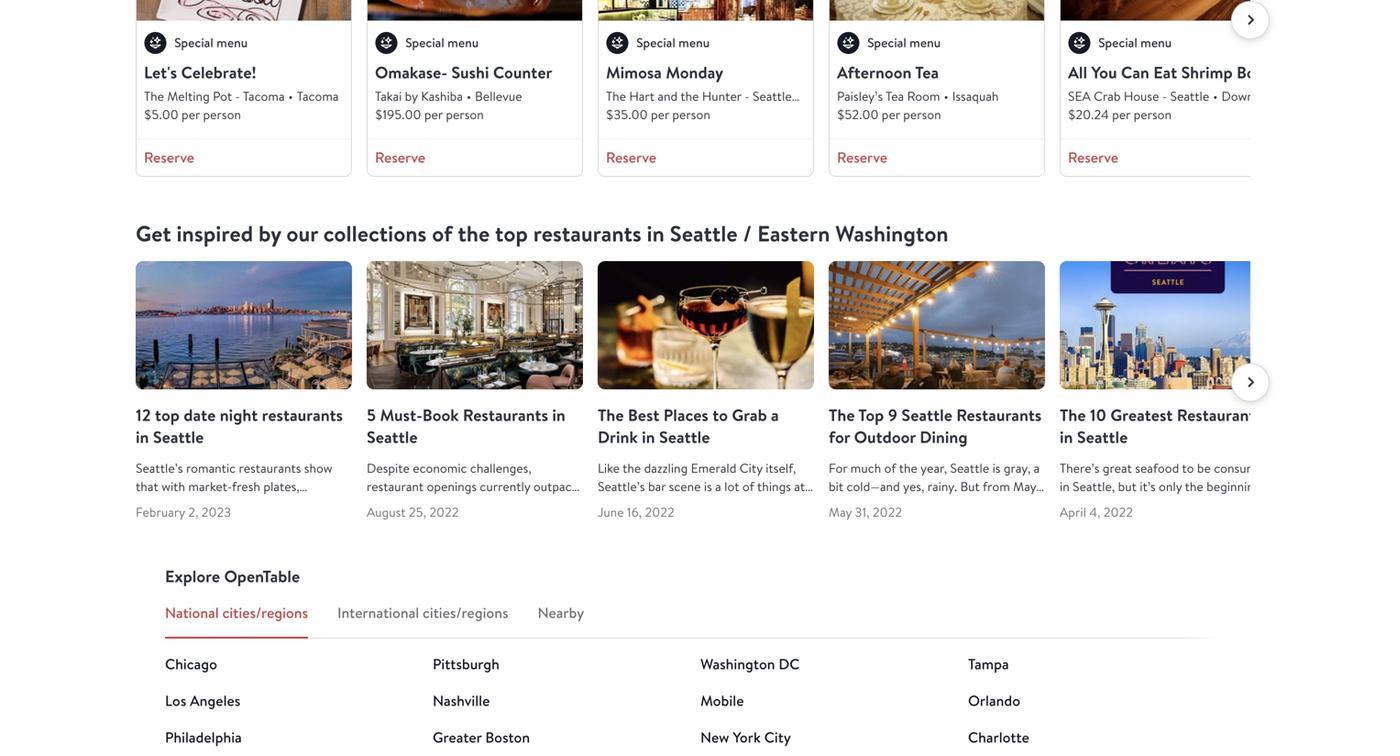 Task type: locate. For each thing, give the bounding box(es) containing it.
$20.24 right "just"
[[1328, 61, 1382, 84]]

special menu for sushi
[[405, 34, 479, 51]]

2 per from the left
[[425, 106, 443, 123]]

5 must-book restaurants in seattle
[[367, 404, 566, 449]]

mobile link
[[701, 691, 744, 711]]

per for tea
[[882, 106, 901, 123]]

2 tacoma from the left
[[297, 87, 339, 104]]

1 horizontal spatial experience type image
[[606, 31, 629, 54]]

2022 right 31,
[[873, 504, 903, 521]]

person down the hart and the hunter - seattle
[[673, 106, 711, 123]]

reserve down $195.00
[[375, 147, 426, 167]]

$195.00 per person
[[375, 106, 484, 123]]

2022 right 16,
[[645, 504, 675, 521]]

person down house
[[1134, 106, 1172, 123]]

seattle right the '9'
[[902, 404, 953, 427]]

downtown
[[804, 87, 865, 104], [1222, 87, 1282, 104]]

0 vertical spatial restaurants
[[534, 219, 642, 249]]

of
[[432, 219, 453, 249]]

2 2022 from the left
[[645, 504, 675, 521]]

2 horizontal spatial experience type image
[[1068, 31, 1091, 54]]

experience type image up omakase-
[[375, 31, 398, 54]]

seattle right hunter
[[753, 87, 792, 104]]

0 horizontal spatial washington
[[701, 655, 775, 674]]

0 horizontal spatial experience type image
[[144, 31, 167, 54]]

person down kashiba
[[446, 106, 484, 123]]

3 special menu from the left
[[636, 34, 710, 51]]

1 2022 from the left
[[429, 504, 459, 521]]

special menu
[[174, 34, 248, 51], [405, 34, 479, 51], [636, 34, 710, 51], [868, 34, 941, 51], [1099, 34, 1172, 51]]

charlotte link
[[968, 728, 1030, 748]]

reserve
[[144, 147, 194, 167], [375, 147, 426, 167], [606, 147, 657, 167], [837, 147, 888, 167], [1068, 147, 1119, 167]]

by left our
[[259, 219, 281, 249]]

3 experience type image from the left
[[1068, 31, 1091, 54]]

2 - from the left
[[745, 87, 750, 104]]

0 vertical spatial for
[[1272, 61, 1294, 84]]

menu for monday
[[679, 34, 710, 51]]

experience type image
[[144, 31, 167, 54], [837, 31, 860, 54]]

0 horizontal spatial cities/regions
[[222, 603, 308, 623]]

best
[[628, 404, 660, 427]]

pittsburgh
[[433, 655, 500, 674]]

1 experience type image from the left
[[375, 31, 398, 54]]

2022 right 25,
[[429, 504, 459, 521]]

seattle inside the top 9 seattle restaurants for outdoor dining
[[902, 404, 953, 427]]

per
[[182, 106, 200, 123], [425, 106, 443, 123], [651, 106, 670, 123], [882, 106, 901, 123], [1113, 106, 1131, 123]]

the inside the 10 greatest restaurants in seattle
[[1060, 404, 1086, 427]]

get inspired by our collections of the top restaurants in seattle / eastern washington
[[136, 219, 949, 249]]

3 restaurants from the left
[[1177, 404, 1263, 427]]

washington dc link
[[701, 655, 800, 674]]

orlando link
[[968, 691, 1021, 711]]

tacoma
[[243, 87, 285, 104], [297, 87, 339, 104]]

per down the melting
[[182, 106, 200, 123]]

0 vertical spatial the
[[681, 87, 699, 104]]

12 top date night restaurants in seattle
[[136, 404, 343, 449]]

1 experience type image from the left
[[144, 31, 167, 54]]

3 person from the left
[[673, 106, 711, 123]]

2 cities/regions from the left
[[423, 603, 509, 623]]

1 horizontal spatial washington
[[836, 219, 949, 249]]

philadelphia
[[165, 728, 242, 748]]

1 vertical spatial washington
[[701, 655, 775, 674]]

seattle right 12
[[153, 426, 204, 449]]

special menu up mimosa monday
[[636, 34, 710, 51]]

special menu for you
[[1099, 34, 1172, 51]]

2 horizontal spatial -
[[1163, 87, 1168, 104]]

national cities/regions
[[165, 603, 308, 623]]

places
[[664, 404, 709, 427]]

-
[[235, 87, 240, 104], [745, 87, 750, 104], [1163, 87, 1168, 104]]

0 vertical spatial $20.24
[[1328, 61, 1382, 84]]

25,
[[409, 504, 426, 521]]

2022 for greatest
[[1104, 504, 1134, 521]]

3 - from the left
[[1163, 87, 1168, 104]]

person down pot on the left
[[203, 106, 241, 123]]

the top 9 seattle restaurants for outdoor dining
[[829, 404, 1042, 449]]

top right of
[[495, 219, 528, 249]]

february 2, 2023
[[136, 504, 231, 521]]

2 special from the left
[[405, 34, 445, 51]]

special for you
[[1099, 34, 1138, 51]]

special up the 'afternoon tea'
[[868, 34, 907, 51]]

0 horizontal spatial $20.24
[[1068, 106, 1109, 123]]

tea
[[915, 61, 939, 84], [886, 87, 904, 104]]

0 horizontal spatial top
[[155, 404, 180, 427]]

0 vertical spatial washington
[[836, 219, 949, 249]]

the left best
[[598, 404, 624, 427]]

new york city
[[701, 728, 791, 748]]

inspired
[[177, 219, 253, 249]]

the right and
[[681, 87, 699, 104]]

experience type image for omakase-
[[375, 31, 398, 54]]

pot
[[213, 87, 232, 104]]

cities/regions up pittsburgh
[[423, 603, 509, 623]]

special menu up celebrate!
[[174, 34, 248, 51]]

person
[[203, 106, 241, 123], [446, 106, 484, 123], [673, 106, 711, 123], [904, 106, 942, 123], [1134, 106, 1172, 123]]

1 horizontal spatial restaurants
[[957, 404, 1042, 427]]

3 per from the left
[[651, 106, 670, 123]]

reserve down $52.00
[[837, 147, 888, 167]]

0 vertical spatial tea
[[915, 61, 939, 84]]

los
[[165, 691, 186, 711]]

5 special menu from the left
[[1099, 34, 1172, 51]]

- right hunter
[[745, 87, 750, 104]]

the up $5.00
[[144, 87, 164, 104]]

per down kashiba
[[425, 106, 443, 123]]

12 top date night restaurants in seattle image
[[136, 261, 352, 390]]

5 per from the left
[[1113, 106, 1131, 123]]

restaurants for the 10 greatest restaurants in seattle
[[1177, 404, 1263, 427]]

special up the let's celebrate!
[[174, 34, 214, 51]]

washington dc
[[701, 655, 800, 674]]

2 person from the left
[[446, 106, 484, 123]]

1 horizontal spatial downtown
[[1222, 87, 1282, 104]]

1 horizontal spatial the
[[681, 87, 699, 104]]

experience type image up the afternoon on the right top of the page
[[837, 31, 860, 54]]

in inside the best places to grab a drink in seattle
[[642, 426, 655, 449]]

drink
[[598, 426, 638, 449]]

special menu up the 'afternoon tea'
[[868, 34, 941, 51]]

1 person from the left
[[203, 106, 241, 123]]

1 special from the left
[[174, 34, 214, 51]]

the left top
[[829, 404, 855, 427]]

2 special menu from the left
[[405, 34, 479, 51]]

special menu up omakase- sushi counter
[[405, 34, 479, 51]]

menu for celebrate!
[[217, 34, 248, 51]]

5 reserve from the left
[[1068, 147, 1119, 167]]

for
[[1272, 61, 1294, 84], [829, 426, 850, 449]]

4 per from the left
[[882, 106, 901, 123]]

the up $35.00
[[606, 87, 626, 104]]

tacoma left takai
[[297, 87, 339, 104]]

seattle up the april 4, 2022
[[1077, 426, 1128, 449]]

the left 10
[[1060, 404, 1086, 427]]

reserve down the $20.24 per person
[[1068, 147, 1119, 167]]

cities/regions
[[222, 603, 308, 623], [423, 603, 509, 623]]

april 4, 2022
[[1060, 504, 1134, 521]]

- right pot on the left
[[235, 87, 240, 104]]

eastern
[[758, 219, 830, 249]]

outdoor
[[854, 426, 916, 449]]

the inside the top 9 seattle restaurants for outdoor dining
[[829, 404, 855, 427]]

the
[[144, 87, 164, 104], [606, 87, 626, 104], [598, 404, 624, 427], [829, 404, 855, 427], [1060, 404, 1086, 427]]

a photo of the hart and the hunter - seattle restaurant image
[[599, 0, 813, 21]]

in inside the 10 greatest restaurants in seattle
[[1060, 426, 1073, 449]]

1 restaurants from the left
[[463, 404, 548, 427]]

august 25, 2022
[[367, 504, 459, 521]]

chicago link
[[165, 655, 217, 674]]

the for the 10 greatest restaurants in seattle
[[1060, 404, 1086, 427]]

4 special menu from the left
[[868, 34, 941, 51]]

book
[[423, 404, 459, 427]]

/
[[743, 219, 752, 249]]

per down and
[[651, 106, 670, 123]]

1 horizontal spatial top
[[495, 219, 528, 249]]

1 vertical spatial by
[[259, 219, 281, 249]]

pittsburgh link
[[433, 655, 500, 674]]

menu down a photo of paisley's tea room restaurant
[[910, 34, 941, 51]]

per for you
[[1113, 106, 1131, 123]]

menu for sushi
[[448, 34, 479, 51]]

reserve for all
[[1068, 147, 1119, 167]]

sea crab house - seattle
[[1068, 87, 1210, 104]]

person for monday
[[673, 106, 711, 123]]

tea up room at the right top
[[915, 61, 939, 84]]

menu up monday
[[679, 34, 710, 51]]

1 cities/regions from the left
[[222, 603, 308, 623]]

sea
[[1068, 87, 1091, 104]]

our
[[287, 219, 318, 249]]

0 horizontal spatial for
[[829, 426, 850, 449]]

2022 for 9
[[873, 504, 903, 521]]

seattle inside the best places to grab a drink in seattle
[[659, 426, 710, 449]]

special menu up can on the top
[[1099, 34, 1172, 51]]

reserve down $5.00
[[144, 147, 194, 167]]

4 menu from the left
[[910, 34, 941, 51]]

0 horizontal spatial the
[[458, 219, 490, 249]]

5 person from the left
[[1134, 106, 1172, 123]]

4 special from the left
[[868, 34, 907, 51]]

2 horizontal spatial restaurants
[[1177, 404, 1263, 427]]

16,
[[627, 504, 642, 521]]

restaurants inside the 10 greatest restaurants in seattle
[[1177, 404, 1263, 427]]

afternoon
[[837, 61, 912, 84]]

5 special from the left
[[1099, 34, 1138, 51]]

in
[[647, 219, 665, 249], [552, 404, 566, 427], [136, 426, 149, 449], [642, 426, 655, 449], [1060, 426, 1073, 449]]

2 reserve from the left
[[375, 147, 426, 167]]

the top 9 seattle restaurants for outdoor dining image
[[829, 261, 1045, 390]]

1 horizontal spatial tea
[[915, 61, 939, 84]]

for left top
[[829, 426, 850, 449]]

greater boston
[[433, 728, 530, 748]]

1 horizontal spatial tacoma
[[297, 87, 339, 104]]

experience type image
[[375, 31, 398, 54], [606, 31, 629, 54], [1068, 31, 1091, 54]]

the for the top 9 seattle restaurants for outdoor dining
[[829, 404, 855, 427]]

paisley's tea room
[[837, 87, 941, 104]]

the right of
[[458, 219, 490, 249]]

for left "just"
[[1272, 61, 1294, 84]]

0 horizontal spatial tea
[[886, 87, 904, 104]]

2023
[[202, 504, 231, 521]]

experience type image up all
[[1068, 31, 1091, 54]]

- right house
[[1163, 87, 1168, 104]]

downtown up $52.00
[[804, 87, 865, 104]]

2 experience type image from the left
[[837, 31, 860, 54]]

tacoma right pot on the left
[[243, 87, 285, 104]]

tea for paisley's
[[886, 87, 904, 104]]

1 menu from the left
[[217, 34, 248, 51]]

1 vertical spatial tea
[[886, 87, 904, 104]]

hart
[[629, 87, 655, 104]]

0 horizontal spatial restaurants
[[262, 404, 343, 427]]

1 horizontal spatial cities/regions
[[423, 603, 509, 623]]

special
[[174, 34, 214, 51], [405, 34, 445, 51], [636, 34, 676, 51], [868, 34, 907, 51], [1099, 34, 1138, 51]]

1 horizontal spatial $20.24
[[1328, 61, 1382, 84]]

3 2022 from the left
[[873, 504, 903, 521]]

melting
[[167, 87, 210, 104]]

4 person from the left
[[904, 106, 942, 123]]

2 menu from the left
[[448, 34, 479, 51]]

1 horizontal spatial -
[[745, 87, 750, 104]]

special up you
[[1099, 34, 1138, 51]]

seattle left to
[[659, 426, 710, 449]]

grab
[[732, 404, 767, 427]]

washington
[[836, 219, 949, 249], [701, 655, 775, 674]]

$35.00 per person
[[606, 106, 711, 123]]

seattle left book on the bottom of the page
[[367, 426, 418, 449]]

1 vertical spatial for
[[829, 426, 850, 449]]

cities/regions down opentable in the left bottom of the page
[[222, 603, 308, 623]]

in inside the 5 must-book restaurants in seattle
[[552, 404, 566, 427]]

0 horizontal spatial by
[[259, 219, 281, 249]]

experience type image up let's
[[144, 31, 167, 54]]

menu up eat
[[1141, 34, 1172, 51]]

person for celebrate!
[[203, 106, 241, 123]]

4 2022 from the left
[[1104, 504, 1134, 521]]

special up omakase-
[[405, 34, 445, 51]]

omakase- sushi counter
[[375, 61, 553, 84]]

the 10 greatest restaurants in seattle image
[[1060, 261, 1277, 390]]

the inside the best places to grab a drink in seattle
[[598, 404, 624, 427]]

by
[[405, 87, 418, 104], [259, 219, 281, 249]]

seattle left /
[[670, 219, 738, 249]]

1 downtown from the left
[[804, 87, 865, 104]]

bellevue
[[475, 87, 522, 104]]

2 downtown from the left
[[1222, 87, 1282, 104]]

0 horizontal spatial downtown
[[804, 87, 865, 104]]

menu up celebrate!
[[217, 34, 248, 51]]

experience type image for all
[[1068, 31, 1091, 54]]

reserve down $35.00
[[606, 147, 657, 167]]

1 per from the left
[[182, 106, 200, 123]]

3 reserve from the left
[[606, 147, 657, 167]]

experience type image for afternoon tea
[[837, 31, 860, 54]]

top
[[859, 404, 884, 427]]

1 - from the left
[[235, 87, 240, 104]]

3 special from the left
[[636, 34, 676, 51]]

tea up $52.00 per person
[[886, 87, 904, 104]]

1 reserve from the left
[[144, 147, 194, 167]]

$20.24 down sea
[[1068, 106, 1109, 123]]

special up mimosa monday
[[636, 34, 676, 51]]

1 vertical spatial top
[[155, 404, 180, 427]]

to
[[713, 404, 728, 427]]

special menu for celebrate!
[[174, 34, 248, 51]]

5 menu from the left
[[1141, 34, 1172, 51]]

reserve for afternoon
[[837, 147, 888, 167]]

by up $195.00
[[405, 87, 418, 104]]

experience type image for let's celebrate!
[[144, 31, 167, 54]]

2 restaurants from the left
[[957, 404, 1042, 427]]

0 horizontal spatial experience type image
[[375, 31, 398, 54]]

national
[[165, 603, 219, 623]]

omakase-
[[375, 61, 448, 84]]

0 horizontal spatial restaurants
[[463, 404, 548, 427]]

downtown down boil'
[[1222, 87, 1282, 104]]

boil'
[[1237, 61, 1268, 84]]

menu up omakase- sushi counter
[[448, 34, 479, 51]]

the 10 greatest restaurants in seattle
[[1060, 404, 1263, 449]]

per down crab
[[1113, 106, 1131, 123]]

per down paisley's tea room
[[882, 106, 901, 123]]

opentable
[[224, 565, 300, 588]]

3 menu from the left
[[679, 34, 710, 51]]

0 vertical spatial by
[[405, 87, 418, 104]]

0 horizontal spatial -
[[235, 87, 240, 104]]

4 reserve from the left
[[837, 147, 888, 167]]

per for sushi
[[425, 106, 443, 123]]

0 horizontal spatial tacoma
[[243, 87, 285, 104]]

$20.24 per person
[[1068, 106, 1172, 123]]

1 vertical spatial restaurants
[[262, 404, 343, 427]]

restaurants inside the 5 must-book restaurants in seattle
[[463, 404, 548, 427]]

seattle inside the 5 must-book restaurants in seattle
[[367, 426, 418, 449]]

top right 12
[[155, 404, 180, 427]]

1 horizontal spatial experience type image
[[837, 31, 860, 54]]

person down room at the right top
[[904, 106, 942, 123]]

2022 right 4,
[[1104, 504, 1134, 521]]

cities/regions for national cities/regions
[[222, 603, 308, 623]]

tab list
[[165, 602, 1222, 639]]

1 special menu from the left
[[174, 34, 248, 51]]

5 must-book restaurants in seattle image
[[367, 261, 583, 390]]

experience type image up mimosa
[[606, 31, 629, 54]]

2 experience type image from the left
[[606, 31, 629, 54]]

$5.00
[[144, 106, 179, 123]]



Task type: vqa. For each thing, say whether or not it's contained in the screenshot.
cities/regions associated with National cities/regions
yes



Task type: describe. For each thing, give the bounding box(es) containing it.
10
[[1090, 404, 1107, 427]]

city
[[765, 728, 791, 748]]

explore
[[165, 565, 220, 588]]

1 vertical spatial the
[[458, 219, 490, 249]]

a photo of takai by kashiba restaurant image
[[368, 0, 582, 21]]

paisley's
[[837, 87, 883, 104]]

york
[[733, 728, 761, 748]]

31,
[[855, 504, 870, 521]]

international
[[338, 603, 419, 623]]

special for celebrate!
[[174, 34, 214, 51]]

special for tea
[[868, 34, 907, 51]]

mimosa
[[606, 61, 662, 84]]

a photo of sea crab house - seattle restaurant image
[[1061, 0, 1276, 21]]

philadelphia link
[[165, 728, 242, 748]]

dc
[[779, 655, 800, 674]]

and
[[658, 87, 678, 104]]

june 16, 2022
[[598, 504, 675, 521]]

los angeles link
[[165, 691, 241, 711]]

charlotte
[[968, 728, 1030, 748]]

explore opentable
[[165, 565, 300, 588]]

special menu for tea
[[868, 34, 941, 51]]

9
[[888, 404, 898, 427]]

person for tea
[[904, 106, 942, 123]]

5
[[367, 404, 376, 427]]

the best places to grab a drink in seattle
[[598, 404, 779, 449]]

$195.00
[[375, 106, 421, 123]]

a
[[771, 404, 779, 427]]

per for monday
[[651, 106, 670, 123]]

collections
[[324, 219, 427, 249]]

12
[[136, 404, 151, 427]]

shrimp
[[1182, 61, 1233, 84]]

reserve for mimosa
[[606, 147, 657, 167]]

$52.00
[[837, 106, 879, 123]]

seattle inside the 10 greatest restaurants in seattle
[[1077, 426, 1128, 449]]

nashville link
[[433, 691, 490, 711]]

mimosa monday
[[606, 61, 724, 84]]

let's celebrate!
[[144, 61, 256, 84]]

restaurants for 5 must-book restaurants in seattle
[[463, 404, 548, 427]]

celebrate!
[[181, 61, 256, 84]]

experience type image for mimosa
[[606, 31, 629, 54]]

$52.00 per person
[[837, 106, 942, 123]]

takai by kashiba
[[375, 87, 463, 104]]

for inside the top 9 seattle restaurants for outdoor dining
[[829, 426, 850, 449]]

greatest
[[1111, 404, 1173, 427]]

the for the melting pot - tacoma
[[144, 87, 164, 104]]

restaurants inside 12 top date night restaurants in seattle
[[262, 404, 343, 427]]

takai
[[375, 87, 402, 104]]

greater boston link
[[433, 728, 530, 748]]

the hart and the hunter - seattle
[[606, 87, 792, 104]]

angeles
[[190, 691, 241, 711]]

person for you
[[1134, 106, 1172, 123]]

greater
[[433, 728, 482, 748]]

reserve for omakase-
[[375, 147, 426, 167]]

los angeles
[[165, 691, 241, 711]]

nearby
[[538, 603, 584, 623]]

the for the best places to grab a drink in seattle
[[598, 404, 624, 427]]

- for all you can eat shrimp boil' for just $20.24
[[1163, 87, 1168, 104]]

issaquah
[[953, 87, 999, 104]]

february
[[136, 504, 185, 521]]

special menu for monday
[[636, 34, 710, 51]]

sushi
[[452, 61, 489, 84]]

may
[[829, 504, 852, 521]]

downtown for all you can eat shrimp boil' for just $20.24
[[1222, 87, 1282, 104]]

1 horizontal spatial restaurants
[[534, 219, 642, 249]]

2022 for places
[[645, 504, 675, 521]]

cities/regions for international cities/regions
[[423, 603, 509, 623]]

boston
[[485, 728, 530, 748]]

downtown for mimosa monday
[[804, 87, 865, 104]]

all
[[1068, 61, 1088, 84]]

per for celebrate!
[[182, 106, 200, 123]]

june
[[598, 504, 624, 521]]

must-
[[380, 404, 423, 427]]

april
[[1060, 504, 1087, 521]]

- for let's celebrate!
[[235, 87, 240, 104]]

orlando
[[968, 691, 1021, 711]]

0 vertical spatial top
[[495, 219, 528, 249]]

the for the hart and the hunter - seattle
[[606, 87, 626, 104]]

$5.00 per person
[[144, 106, 241, 123]]

in inside 12 top date night restaurants in seattle
[[136, 426, 149, 449]]

seattle down shrimp
[[1171, 87, 1210, 104]]

1 tacoma from the left
[[243, 87, 285, 104]]

let's
[[144, 61, 177, 84]]

nashville
[[433, 691, 490, 711]]

crab
[[1094, 87, 1121, 104]]

hunter
[[702, 87, 742, 104]]

mobile
[[701, 691, 744, 711]]

tampa link
[[968, 655, 1009, 674]]

international cities/regions
[[338, 603, 509, 623]]

kashiba
[[421, 87, 463, 104]]

the best places to grab a drink in seattle image
[[598, 261, 814, 390]]

tea for afternoon
[[915, 61, 939, 84]]

$35.00
[[606, 106, 648, 123]]

reserve for let's
[[144, 147, 194, 167]]

menu for you
[[1141, 34, 1172, 51]]

new
[[701, 728, 730, 748]]

room
[[907, 87, 941, 104]]

menu for tea
[[910, 34, 941, 51]]

may 31, 2022
[[829, 504, 903, 521]]

special for monday
[[636, 34, 676, 51]]

dining
[[920, 426, 968, 449]]

4,
[[1090, 504, 1101, 521]]

1 horizontal spatial for
[[1272, 61, 1294, 84]]

the melting pot - tacoma
[[144, 87, 285, 104]]

just
[[1298, 61, 1324, 84]]

a photo of the melting pot - tacoma restaurant image
[[137, 0, 351, 21]]

tab list containing national cities/regions
[[165, 602, 1222, 639]]

1 vertical spatial $20.24
[[1068, 106, 1109, 123]]

date
[[184, 404, 216, 427]]

2022 for book
[[429, 504, 459, 521]]

a photo of paisley's tea room restaurant image
[[830, 0, 1045, 21]]

1 horizontal spatial by
[[405, 87, 418, 104]]

2,
[[188, 504, 198, 521]]

can
[[1121, 61, 1150, 84]]

person for sushi
[[446, 106, 484, 123]]

restaurants inside the top 9 seattle restaurants for outdoor dining
[[957, 404, 1042, 427]]

special for sushi
[[405, 34, 445, 51]]

seattle inside 12 top date night restaurants in seattle
[[153, 426, 204, 449]]

top inside 12 top date night restaurants in seattle
[[155, 404, 180, 427]]



